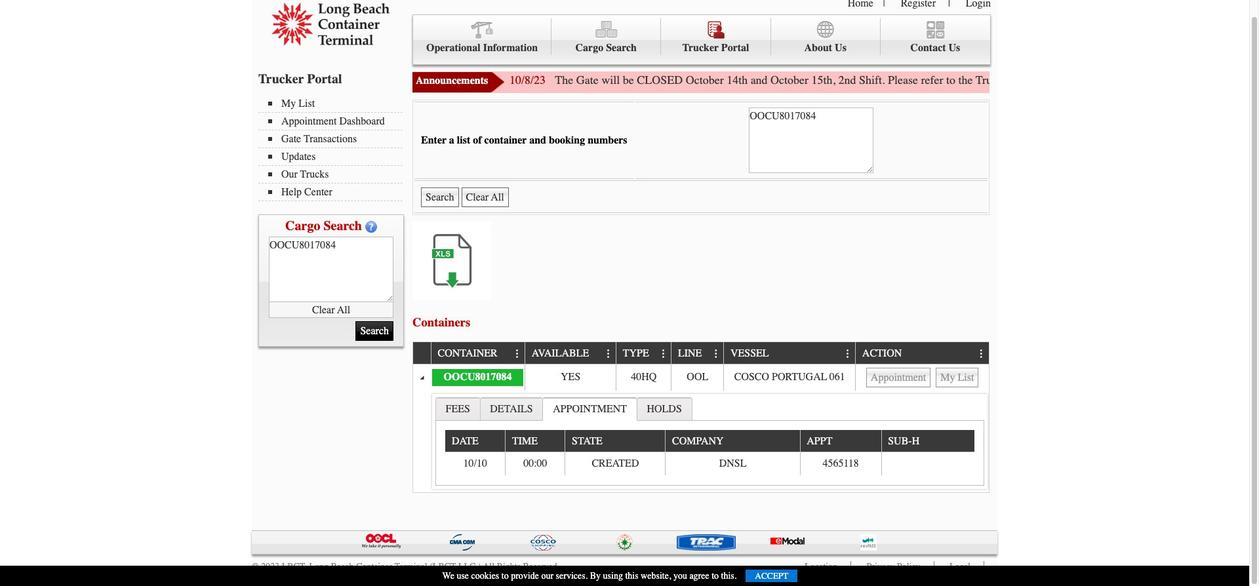 Task type: locate. For each thing, give the bounding box(es) containing it.
of
[[473, 134, 482, 146]]

1 horizontal spatial menu bar
[[412, 14, 991, 65]]

cargo up will
[[575, 42, 603, 54]]

for right details
[[1219, 73, 1233, 87]]

edit column settings image inside vessel column header
[[843, 349, 853, 359]]

cargo search down center
[[285, 218, 362, 233]]

hours
[[1032, 73, 1060, 87]]

gate right truck
[[1006, 73, 1029, 87]]

menu bar containing my list
[[258, 96, 409, 201]]

edit column settings image inside 'available' column header
[[603, 349, 614, 359]]

created cell
[[565, 452, 665, 476]]

1 vertical spatial and
[[529, 134, 546, 146]]

all right llc.)
[[483, 561, 495, 572]]

us
[[835, 42, 847, 54], [949, 42, 960, 54]]

row
[[413, 343, 989, 364], [413, 364, 989, 391], [445, 430, 974, 452], [445, 452, 974, 476]]

Enter container numbers and/ or booking numbers. Press ESC to reset input box text field
[[749, 108, 874, 173]]

row up dnsl
[[445, 430, 974, 452]]

legal link
[[950, 561, 971, 572]]

to left provide on the bottom of page
[[502, 571, 509, 582]]

3 edit column settings image from the left
[[711, 349, 721, 359]]

agree
[[689, 571, 709, 582]]

0 horizontal spatial edit column settings image
[[512, 349, 523, 359]]

10/8/23
[[510, 73, 546, 87]]

trucker portal up the list
[[258, 71, 342, 87]]

0 vertical spatial portal
[[721, 42, 749, 54]]

the left w
[[1236, 73, 1250, 87]]

0 vertical spatial menu bar
[[412, 14, 991, 65]]

0 horizontal spatial cargo
[[285, 218, 320, 233]]

cargo search link
[[552, 18, 661, 55]]

terminal
[[394, 561, 427, 572]]

tab list
[[432, 394, 988, 489]]

portal up 14th
[[721, 42, 749, 54]]

line
[[678, 348, 702, 360]]

None submit
[[421, 188, 459, 207], [356, 321, 393, 341], [421, 188, 459, 207], [356, 321, 393, 341]]

clear all
[[312, 304, 350, 316]]

1 vertical spatial all
[[483, 561, 495, 572]]

1 vertical spatial search
[[324, 218, 362, 233]]

to left this.
[[712, 571, 719, 582]]

vessel column header
[[724, 343, 855, 364]]

10/10
[[463, 458, 487, 469]]

all inside button
[[337, 304, 350, 316]]

and right 14th
[[751, 73, 768, 87]]

15th,
[[812, 73, 836, 87]]

cosco
[[734, 371, 769, 383]]

fees tab
[[435, 397, 480, 420]]

edit column settings image inside type column header
[[658, 349, 669, 359]]

company link
[[672, 430, 730, 452]]

operational information link
[[413, 18, 552, 55]]

row containing 10/10
[[445, 452, 974, 476]]

edit column settings image inside container column header
[[512, 349, 523, 359]]

time link
[[512, 430, 544, 452]]

2 horizontal spatial gate
[[1006, 73, 1029, 87]]

our
[[541, 571, 554, 582]]

we use cookies to provide our services. by using this website, you agree to this.
[[442, 571, 737, 582]]

edit column settings image
[[603, 349, 614, 359], [658, 349, 669, 359], [711, 349, 721, 359], [976, 349, 987, 359]]

reserved.
[[523, 561, 560, 572]]

2 edit column settings image from the left
[[843, 349, 853, 359]]

october left 14th
[[686, 73, 724, 87]]

trucker
[[682, 42, 719, 54], [258, 71, 304, 87]]

0 horizontal spatial gate
[[281, 133, 301, 145]]

accept
[[755, 571, 788, 581]]

and left booking
[[529, 134, 546, 146]]

1 horizontal spatial october
[[771, 73, 809, 87]]

edit column settings image up '061'
[[843, 349, 853, 359]]

edit column settings image inside the line column header
[[711, 349, 721, 359]]

1 edit column settings image from the left
[[603, 349, 614, 359]]

0 horizontal spatial cargo search
[[285, 218, 362, 233]]

vessel
[[730, 348, 769, 360]]

truck
[[976, 73, 1003, 87]]

grid
[[445, 430, 974, 476]]

Enter container numbers and/ or booking numbers.  text field
[[269, 237, 393, 302]]

will
[[601, 73, 620, 87]]

search
[[606, 42, 637, 54], [324, 218, 362, 233]]

my list link
[[268, 98, 403, 110]]

about us
[[804, 42, 847, 54]]

list
[[457, 134, 470, 146]]

2 us from the left
[[949, 42, 960, 54]]

gate right the
[[576, 73, 598, 87]]

1 horizontal spatial the
[[1236, 73, 1250, 87]]

october
[[686, 73, 724, 87], [771, 73, 809, 87]]

0 horizontal spatial search
[[324, 218, 362, 233]]

1 vertical spatial trucker portal
[[258, 71, 342, 87]]

2 the from the left
[[1236, 73, 1250, 87]]

dnsl cell
[[665, 452, 800, 476]]

1 horizontal spatial for
[[1219, 73, 1233, 87]]

gate
[[576, 73, 598, 87], [1006, 73, 1029, 87], [281, 133, 301, 145]]

1 horizontal spatial search
[[606, 42, 637, 54]]

0 horizontal spatial the
[[958, 73, 973, 87]]

about us link
[[771, 18, 881, 55]]

date link
[[452, 430, 485, 452]]

10/10 cell
[[445, 452, 505, 476]]

search up be
[[606, 42, 637, 54]]

row containing date
[[445, 430, 974, 452]]

0 horizontal spatial for
[[1111, 73, 1125, 87]]

cell
[[855, 364, 989, 391], [881, 452, 974, 476]]

1 horizontal spatial trucker portal
[[682, 42, 749, 54]]

0 horizontal spatial all
[[337, 304, 350, 316]]

using
[[603, 571, 623, 582]]

0 horizontal spatial october
[[686, 73, 724, 87]]

us right about
[[835, 42, 847, 54]]

1 october from the left
[[686, 73, 724, 87]]

cargo search
[[575, 42, 637, 54], [285, 218, 362, 233]]

tab list containing fees
[[432, 394, 988, 489]]

cargo
[[575, 42, 603, 54], [285, 218, 320, 233]]

None button
[[461, 188, 509, 207], [866, 368, 931, 387], [936, 368, 979, 387], [461, 188, 509, 207], [866, 368, 931, 387], [936, 368, 979, 387]]

appointment dashboard link
[[268, 115, 403, 127]]

0 horizontal spatial menu bar
[[258, 96, 409, 201]]

cargo down help
[[285, 218, 320, 233]]

dnsl
[[719, 458, 747, 469]]

00:00
[[523, 458, 547, 469]]

search down help center link in the top left of the page
[[324, 218, 362, 233]]

all
[[337, 304, 350, 316], [483, 561, 495, 572]]

october left 15th,
[[771, 73, 809, 87]]

yes
[[561, 371, 581, 383]]

0 vertical spatial cargo search
[[575, 42, 637, 54]]

1 vertical spatial trucker
[[258, 71, 304, 87]]

location
[[805, 561, 837, 572]]

edit column settings image inside action column header
[[976, 349, 987, 359]]

details
[[1186, 73, 1216, 87]]

transactions
[[304, 133, 357, 145]]

trucker portal link
[[661, 18, 771, 55]]

0 vertical spatial trucker portal
[[682, 42, 749, 54]]

1 horizontal spatial trucker
[[682, 42, 719, 54]]

tree grid
[[413, 343, 989, 492]]

line column header
[[671, 343, 724, 364]]

10/8/23 the gate will be closed october 14th and october 15th, 2nd shift. please refer to the truck gate hours web page for further gate details for the w
[[510, 73, 1259, 87]]

available link
[[532, 343, 595, 364]]

row down company link at right bottom
[[445, 452, 974, 476]]

for right page
[[1111, 73, 1125, 87]]

action column header
[[855, 343, 989, 364]]

available column header
[[525, 343, 616, 364]]

2023
[[261, 561, 279, 572]]

center
[[304, 186, 332, 198]]

by
[[590, 571, 601, 582]]

and
[[751, 73, 768, 87], [529, 134, 546, 146]]

grid containing date
[[445, 430, 974, 476]]

updates link
[[268, 151, 403, 163]]

edit column settings image for available
[[603, 349, 614, 359]]

0 horizontal spatial trucker
[[258, 71, 304, 87]]

1 vertical spatial menu bar
[[258, 96, 409, 201]]

menu bar
[[412, 14, 991, 65], [258, 96, 409, 201]]

trucker up my
[[258, 71, 304, 87]]

contact us
[[910, 42, 960, 54]]

provide
[[511, 571, 539, 582]]

cell down h on the right bottom
[[881, 452, 974, 476]]

1 us from the left
[[835, 42, 847, 54]]

help
[[281, 186, 302, 198]]

edit column settings image for vessel
[[843, 349, 853, 359]]

0 vertical spatial trucker
[[682, 42, 719, 54]]

©
[[252, 561, 259, 572]]

0 vertical spatial cargo
[[575, 42, 603, 54]]

gate up the updates
[[281, 133, 301, 145]]

1 horizontal spatial and
[[751, 73, 768, 87]]

help center link
[[268, 186, 403, 198]]

us right contact
[[949, 42, 960, 54]]

2 october from the left
[[771, 73, 809, 87]]

closed
[[637, 73, 683, 87]]

gate transactions link
[[268, 133, 403, 145]]

row up ool
[[413, 343, 989, 364]]

list
[[299, 98, 315, 110]]

edit column settings image
[[512, 349, 523, 359], [843, 349, 853, 359]]

cell down action link
[[855, 364, 989, 391]]

4 edit column settings image from the left
[[976, 349, 987, 359]]

edit column settings image left available
[[512, 349, 523, 359]]

1 vertical spatial cell
[[881, 452, 974, 476]]

containers
[[412, 315, 470, 330]]

all right clear
[[337, 304, 350, 316]]

40hq cell
[[616, 364, 671, 391]]

cargo search up will
[[575, 42, 637, 54]]

0 horizontal spatial us
[[835, 42, 847, 54]]

1 horizontal spatial us
[[949, 42, 960, 54]]

1 edit column settings image from the left
[[512, 349, 523, 359]]

holds tab
[[637, 397, 692, 420]]

row down line link
[[413, 364, 989, 391]]

0 horizontal spatial portal
[[307, 71, 342, 87]]

2 edit column settings image from the left
[[658, 349, 669, 359]]

0 vertical spatial all
[[337, 304, 350, 316]]

1 horizontal spatial cargo
[[575, 42, 603, 54]]

gate inside "my list appointment dashboard gate transactions updates our trucks help center"
[[281, 133, 301, 145]]

cosco portugal 061
[[734, 371, 845, 383]]

row group
[[413, 364, 989, 492]]

state
[[572, 436, 602, 447]]

privacy policy link
[[867, 561, 920, 572]]

portal up my list link
[[307, 71, 342, 87]]

trucker up the closed
[[682, 42, 719, 54]]

1 horizontal spatial all
[[483, 561, 495, 572]]

trucker portal up 14th
[[682, 42, 749, 54]]

created
[[592, 458, 639, 469]]

the left truck
[[958, 73, 973, 87]]

container
[[438, 348, 498, 360]]

1 horizontal spatial edit column settings image
[[843, 349, 853, 359]]

0 horizontal spatial trucker portal
[[258, 71, 342, 87]]

14th
[[727, 73, 748, 87]]

to right refer
[[946, 73, 955, 87]]

appt
[[807, 436, 832, 447]]

grid inside tab list
[[445, 430, 974, 476]]

trucker portal inside trucker portal link
[[682, 42, 749, 54]]



Task type: vqa. For each thing, say whether or not it's contained in the screenshot.
the rightmost Library
no



Task type: describe. For each thing, give the bounding box(es) containing it.
row containing container
[[413, 343, 989, 364]]

container column header
[[431, 343, 525, 364]]

contact us link
[[881, 18, 990, 55]]

details tab
[[480, 397, 543, 420]]

fees
[[446, 403, 470, 415]]

action
[[862, 348, 902, 360]]

rights
[[497, 561, 521, 572]]

time
[[512, 436, 538, 447]]

portugal
[[772, 371, 827, 383]]

llc.)
[[458, 561, 481, 572]]

policy
[[897, 561, 920, 572]]

this
[[625, 571, 638, 582]]

vessel link
[[730, 343, 775, 364]]

dashboard
[[339, 115, 385, 127]]

shift.
[[859, 73, 885, 87]]

w
[[1253, 73, 1259, 87]]

yes cell
[[525, 364, 616, 391]]

1 vertical spatial cargo search
[[285, 218, 362, 233]]

h
[[912, 436, 919, 447]]

us for about us
[[835, 42, 847, 54]]

operational
[[426, 42, 480, 54]]

cargo inside menu bar
[[575, 42, 603, 54]]

available
[[532, 348, 589, 360]]

2 for from the left
[[1219, 73, 1233, 87]]

1 the from the left
[[958, 73, 973, 87]]

action link
[[862, 343, 908, 364]]

container
[[484, 134, 527, 146]]

privacy policy
[[867, 561, 920, 572]]

4565118
[[823, 458, 859, 469]]

enter a list of container and booking numbers
[[421, 134, 627, 146]]

appointment
[[281, 115, 337, 127]]

1 vertical spatial cargo
[[285, 218, 320, 233]]

line link
[[678, 343, 708, 364]]

061
[[829, 371, 845, 383]]

row containing oocu8017084
[[413, 364, 989, 391]]

refer
[[921, 73, 943, 87]]

updates
[[281, 151, 316, 163]]

information
[[483, 42, 538, 54]]

1 horizontal spatial gate
[[576, 73, 598, 87]]

type link
[[623, 343, 655, 364]]

tree grid containing container
[[413, 343, 989, 492]]

0 horizontal spatial to
[[502, 571, 509, 582]]

row group containing oocu8017084
[[413, 364, 989, 492]]

edit column settings image for container
[[512, 349, 523, 359]]

contact
[[910, 42, 946, 54]]

edit column settings image for type
[[658, 349, 669, 359]]

beach
[[331, 561, 354, 572]]

cell inside grid
[[881, 452, 974, 476]]

we
[[442, 571, 454, 582]]

appointment
[[553, 403, 627, 415]]

2nd
[[838, 73, 856, 87]]

type
[[623, 348, 649, 360]]

cookies
[[471, 571, 499, 582]]

1 for from the left
[[1111, 73, 1125, 87]]

© 2023 lbct, long beach container terminal (lbct llc.) all rights reserved.
[[252, 561, 560, 572]]

announcements
[[416, 75, 488, 87]]

accept button
[[746, 570, 798, 582]]

sub-h
[[888, 436, 919, 447]]

2 horizontal spatial to
[[946, 73, 955, 87]]

about
[[804, 42, 832, 54]]

type column header
[[616, 343, 671, 364]]

us for contact us
[[949, 42, 960, 54]]

gate
[[1163, 73, 1183, 87]]

this.
[[721, 571, 737, 582]]

ool cell
[[671, 364, 724, 391]]

details
[[490, 403, 533, 415]]

edit column settings image for action
[[976, 349, 987, 359]]

0 vertical spatial search
[[606, 42, 637, 54]]

sub-
[[888, 436, 912, 447]]

cosco portugal 061 cell
[[724, 364, 855, 391]]

40hq
[[631, 371, 657, 383]]

booking
[[549, 134, 585, 146]]

0 vertical spatial and
[[751, 73, 768, 87]]

oocu8017084
[[444, 371, 512, 383]]

1 horizontal spatial cargo search
[[575, 42, 637, 54]]

page
[[1086, 73, 1108, 87]]

appt link
[[807, 430, 839, 452]]

state link
[[572, 430, 609, 452]]

location link
[[805, 561, 837, 572]]

numbers
[[588, 134, 627, 146]]

company
[[672, 436, 724, 447]]

operational information
[[426, 42, 538, 54]]

website,
[[641, 571, 671, 582]]

lbct,
[[282, 561, 307, 572]]

1 horizontal spatial to
[[712, 571, 719, 582]]

0 horizontal spatial and
[[529, 134, 546, 146]]

long
[[309, 561, 328, 572]]

please
[[888, 73, 918, 87]]

ool
[[687, 371, 708, 383]]

1 horizontal spatial portal
[[721, 42, 749, 54]]

sub-h link
[[888, 430, 926, 452]]

trucks
[[300, 169, 329, 180]]

our trucks link
[[268, 169, 403, 180]]

clear
[[312, 304, 335, 316]]

oocu8017084 cell
[[431, 364, 525, 391]]

container link
[[438, 343, 504, 364]]

edit column settings image for line
[[711, 349, 721, 359]]

tab list inside row group
[[432, 394, 988, 489]]

00:00 cell
[[505, 452, 565, 476]]

our
[[281, 169, 298, 180]]

menu bar containing operational information
[[412, 14, 991, 65]]

legal
[[950, 561, 971, 572]]

appointment tab
[[543, 397, 637, 421]]

privacy
[[867, 561, 895, 572]]

a
[[449, 134, 454, 146]]

web
[[1063, 73, 1083, 87]]

further
[[1128, 73, 1160, 87]]

0 vertical spatial cell
[[855, 364, 989, 391]]

1 vertical spatial portal
[[307, 71, 342, 87]]



